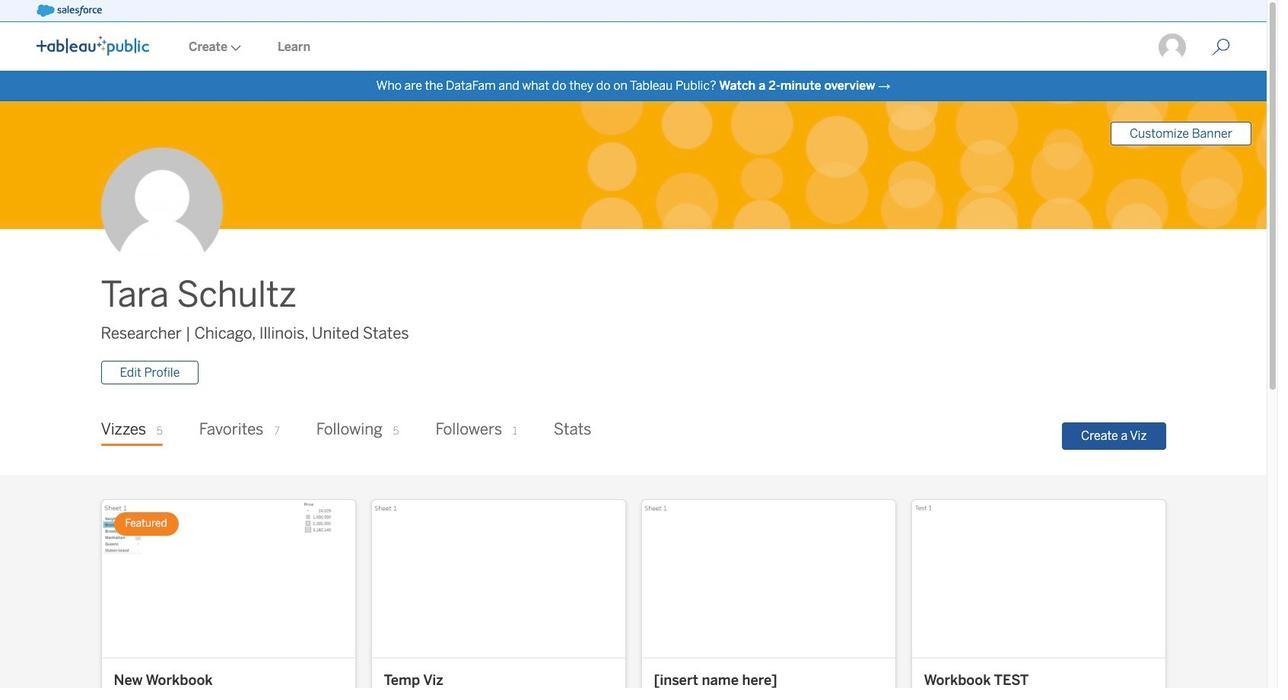 Task type: locate. For each thing, give the bounding box(es) containing it.
1 workbook thumbnail image from the left
[[102, 500, 355, 657]]

2 workbook thumbnail image from the left
[[372, 500, 625, 657]]

tara.schultz image
[[1158, 32, 1188, 62]]

workbook thumbnail image
[[102, 500, 355, 657], [372, 500, 625, 657], [642, 500, 896, 657], [912, 500, 1166, 657]]

avatar image
[[101, 148, 223, 270]]

logo image
[[37, 36, 149, 56]]



Task type: describe. For each thing, give the bounding box(es) containing it.
3 workbook thumbnail image from the left
[[642, 500, 896, 657]]

salesforce logo image
[[37, 5, 102, 17]]

4 workbook thumbnail image from the left
[[912, 500, 1166, 657]]

featured element
[[114, 512, 179, 536]]

create image
[[228, 45, 241, 51]]

go to search image
[[1194, 38, 1249, 56]]



Task type: vqa. For each thing, say whether or not it's contained in the screenshot.
THE for find
no



